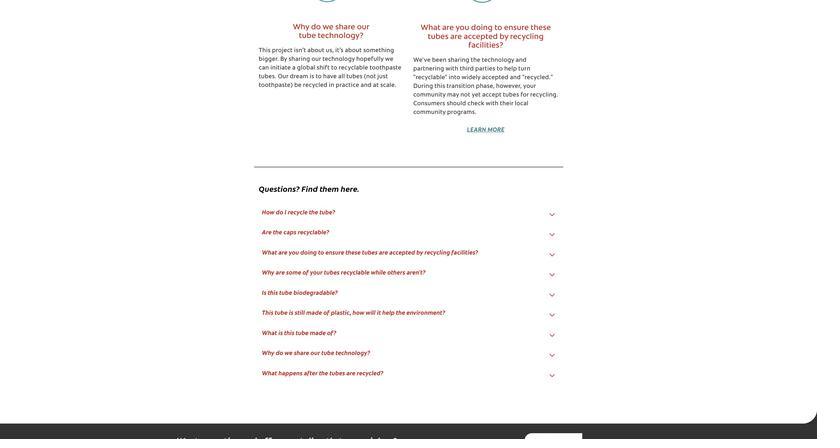 Task type: describe. For each thing, give the bounding box(es) containing it.
recycled
[[303, 83, 328, 89]]

tube?
[[320, 208, 335, 216]]

tubes inside this project isn't about us, it's about something bigger. by sharing our technology hopefully we can initiate a global shift to recyclable toothpaste tubes. our dream is to have all tubes (not just toothpaste) be recycled in practice and at scale.
[[347, 74, 363, 80]]

plastic,
[[331, 309, 351, 317]]

0 vertical spatial and
[[516, 58, 527, 63]]

0 horizontal spatial share
[[294, 349, 309, 357]]

us,
[[326, 48, 334, 54]]

not
[[461, 92, 470, 98]]

tube left still
[[275, 309, 288, 317]]

what for the what is this tube made of? button
[[262, 329, 277, 337]]

what is this tube made of?
[[262, 329, 337, 337]]

1 vertical spatial these
[[346, 248, 361, 256]]

1 horizontal spatial you
[[456, 24, 469, 32]]

1 vertical spatial facilities?
[[452, 248, 478, 256]]

1 horizontal spatial is
[[289, 309, 294, 317]]

here.
[[341, 183, 360, 194]]

tubes right after
[[330, 369, 345, 377]]

0 horizontal spatial you
[[289, 248, 299, 256]]

turn
[[519, 66, 531, 72]]

is this tube biodegradable?
[[262, 289, 338, 297]]

their
[[500, 101, 514, 107]]

the inside we've been sharing the technology and partnering with third parties to help turn "recyclable" into widely accepted and "recycled." during this transition phase, however, your community may not yet accept tubes for recycling. consumers should check with their local community programs.
[[471, 58, 481, 63]]

have
[[323, 74, 337, 80]]

what are you doing to ensure these tubes are accepted by recycling facilities? button
[[262, 248, 478, 256]]

in
[[329, 83, 334, 89]]

1 vertical spatial why do we share our tube technology?
[[262, 349, 370, 357]]

1 about from the left
[[308, 48, 325, 54]]

1 horizontal spatial doing
[[471, 24, 493, 32]]

is inside this project isn't about us, it's about something bigger. by sharing our technology hopefully we can initiate a global shift to recyclable toothpaste tubes. our dream is to have all tubes (not just toothpaste) be recycled in practice and at scale.
[[310, 74, 314, 80]]

shift
[[317, 65, 330, 71]]

2 vertical spatial this
[[284, 329, 294, 337]]

widely
[[462, 75, 481, 81]]

1 vertical spatial what are you doing to ensure these tubes are accepted by recycling facilities?
[[262, 248, 478, 256]]

tube down still
[[296, 329, 309, 337]]

what for what are you doing to ensure these tubes are accepted by recycling facilities? button
[[262, 248, 277, 256]]

sharing technology image
[[310, 0, 352, 2]]

still
[[295, 309, 305, 317]]

this tube is still made of plastic, how will it help the environment?
[[262, 309, 445, 317]]

we've been sharing the technology and partnering with third parties to help turn "recyclable" into widely accepted and "recycled." during this transition phase, however, your community may not yet accept tubes for recycling. consumers should check with their local community programs.
[[414, 58, 558, 116]]

are
[[262, 228, 272, 236]]

sharing inside we've been sharing the technology and partnering with third parties to help turn "recyclable" into widely accepted and "recycled." during this transition phase, however, your community may not yet accept tubes for recycling. consumers should check with their local community programs.
[[448, 58, 470, 63]]

will
[[366, 309, 376, 317]]

check
[[468, 101, 484, 107]]

0 horizontal spatial of
[[303, 268, 309, 276]]

this for this tube is still made of plastic, how will it help the environment?
[[262, 309, 274, 317]]

phase,
[[476, 84, 495, 90]]

0 horizontal spatial with
[[446, 66, 459, 72]]

recyclable?
[[298, 228, 329, 236]]

this inside we've been sharing the technology and partnering with third parties to help turn "recyclable" into widely accepted and "recycled." during this transition phase, however, your community may not yet accept tubes for recycling. consumers should check with their local community programs.
[[435, 84, 445, 90]]

how do i recycle the tube?
[[262, 208, 335, 216]]

tubes up while
[[362, 248, 378, 256]]

tubes.
[[259, 74, 277, 80]]

1 vertical spatial help
[[383, 309, 395, 317]]

questions? find them here.
[[259, 183, 360, 194]]

why are some of your tubes recyclable while others aren't?
[[262, 268, 426, 276]]

find
[[302, 183, 318, 194]]

1 vertical spatial of
[[324, 309, 330, 317]]

what happens after the tubes are recycled? button
[[262, 369, 384, 377]]

1 vertical spatial recyclable
[[341, 268, 370, 276]]

happens
[[279, 369, 303, 377]]

isn't
[[294, 48, 306, 54]]

0 horizontal spatial we
[[285, 349, 293, 357]]

all
[[338, 74, 345, 80]]

why for why are some of your tubes recyclable while others aren't?
[[262, 268, 275, 276]]

something
[[363, 48, 394, 54]]

this tube is still made of plastic, how will it help the environment? button
[[262, 309, 445, 317]]

your inside we've been sharing the technology and partnering with third parties to help turn "recyclable" into widely accepted and "recycled." during this transition phase, however, your community may not yet accept tubes for recycling. consumers should check with their local community programs.
[[523, 84, 536, 90]]

accept
[[482, 92, 502, 98]]

our
[[278, 74, 288, 80]]

0 vertical spatial our
[[357, 23, 370, 31]]

caps
[[284, 228, 297, 236]]

dream
[[290, 74, 308, 80]]

biodegradable?
[[294, 289, 338, 297]]

what happens after the tubes are recycled?
[[262, 369, 384, 377]]

a
[[292, 65, 296, 71]]

made for of?
[[310, 329, 326, 337]]

(not
[[364, 74, 376, 80]]

global
[[297, 65, 315, 71]]

our inside this project isn't about us, it's about something bigger. by sharing our technology hopefully we can initiate a global shift to recyclable toothpaste tubes. our dream is to have all tubes (not just toothpaste) be recycled in practice and at scale.
[[312, 57, 321, 62]]

third
[[460, 66, 474, 72]]

are the caps recyclable?
[[262, 228, 329, 236]]

to down recyclable? at the left of page
[[318, 248, 324, 256]]

recycled?
[[357, 369, 384, 377]]

0 horizontal spatial recycling
[[425, 248, 450, 256]]

initiate
[[271, 65, 291, 71]]

is this tube biodegradable? button
[[262, 289, 338, 297]]

into
[[449, 75, 460, 81]]

why do we share our tube technology? button
[[262, 349, 370, 357]]

consumers
[[414, 101, 445, 107]]

why are some of your tubes recyclable while others aren't? button
[[262, 268, 426, 276]]

0 horizontal spatial by
[[417, 248, 423, 256]]

to up the recycled
[[316, 74, 322, 80]]

learn more link
[[460, 123, 512, 136]]

tube up isn't
[[299, 32, 316, 40]]

yet
[[472, 92, 481, 98]]

by
[[280, 57, 287, 62]]

0 vertical spatial technology?
[[318, 32, 364, 40]]



Task type: locate. For each thing, give the bounding box(es) containing it.
local
[[515, 101, 529, 107]]

facilities?
[[469, 42, 503, 50], [452, 248, 478, 256]]

technology inside we've been sharing the technology and partnering with third parties to help turn "recyclable" into widely accepted and "recycled." during this transition phase, however, your community may not yet accept tubes for recycling. consumers should check with their local community programs.
[[482, 58, 514, 63]]

1 vertical spatial is
[[289, 309, 294, 317]]

help inside we've been sharing the technology and partnering with third parties to help turn "recyclable" into widely accepted and "recycled." during this transition phase, however, your community may not yet accept tubes for recycling. consumers should check with their local community programs.
[[504, 66, 517, 72]]

however,
[[496, 84, 522, 90]]

1 horizontal spatial technology
[[482, 58, 514, 63]]

with
[[446, 66, 459, 72], [486, 101, 499, 107]]

i
[[285, 208, 287, 216]]

and up "turn"
[[516, 58, 527, 63]]

0 vertical spatial of
[[303, 268, 309, 276]]

partnering
[[414, 66, 444, 72]]

while
[[371, 268, 386, 276]]

technology? up "recycled?"
[[336, 349, 370, 357]]

our up something on the top left of page
[[357, 23, 370, 31]]

the
[[471, 58, 481, 63], [309, 208, 318, 216], [273, 228, 282, 236], [396, 309, 405, 317], [319, 369, 328, 377]]

tubes inside we've been sharing the technology and partnering with third parties to help turn "recyclable" into widely accepted and "recycled." during this transition phase, however, your community may not yet accept tubes for recycling. consumers should check with their local community programs.
[[503, 92, 519, 98]]

"recyclable"
[[414, 75, 447, 81]]

1 horizontal spatial this
[[284, 329, 294, 337]]

do down the sharing technology image
[[311, 23, 321, 31]]

tubes up been
[[428, 33, 449, 41]]

recyclable left while
[[341, 268, 370, 276]]

accepted inside we've been sharing the technology and partnering with third parties to help turn "recyclable" into widely accepted and "recycled." during this transition phase, however, your community may not yet accept tubes for recycling. consumers should check with their local community programs.
[[482, 75, 509, 81]]

share down what is this tube made of?
[[294, 349, 309, 357]]

doing down after recycle image
[[471, 24, 493, 32]]

0 vertical spatial recycling
[[510, 33, 544, 41]]

this for this project isn't about us, it's about something bigger. by sharing our technology hopefully we can initiate a global shift to recyclable toothpaste tubes. our dream is to have all tubes (not just toothpaste) be recycled in practice and at scale.
[[259, 48, 271, 54]]

1 vertical spatial accepted
[[482, 75, 509, 81]]

0 horizontal spatial this
[[268, 289, 278, 297]]

our
[[357, 23, 370, 31], [312, 57, 321, 62], [311, 349, 320, 357]]

made left of?
[[310, 329, 326, 337]]

0 horizontal spatial help
[[383, 309, 395, 317]]

1 vertical spatial ensure
[[326, 248, 344, 256]]

sharing down isn't
[[289, 57, 310, 62]]

this inside this project isn't about us, it's about something bigger. by sharing our technology hopefully we can initiate a global shift to recyclable toothpaste tubes. our dream is to have all tubes (not just toothpaste) be recycled in practice and at scale.
[[259, 48, 271, 54]]

toothpaste
[[370, 65, 402, 71]]

the right 'are' at the left
[[273, 228, 282, 236]]

how
[[262, 208, 275, 216]]

made right still
[[306, 309, 322, 317]]

the up 'third'
[[471, 58, 481, 63]]

the left tube?
[[309, 208, 318, 216]]

1 horizontal spatial share
[[335, 23, 355, 31]]

project
[[272, 48, 293, 54]]

what for what happens after the tubes are recycled? button
[[262, 369, 277, 377]]

learn more
[[467, 125, 505, 133]]

2 community from the top
[[414, 110, 446, 116]]

1 vertical spatial your
[[310, 268, 323, 276]]

0 vertical spatial share
[[335, 23, 355, 31]]

after
[[304, 369, 318, 377]]

do for the why do we share our tube technology? button
[[276, 349, 283, 357]]

0 vertical spatial we
[[323, 23, 334, 31]]

2 vertical spatial why
[[262, 349, 275, 357]]

we up us,
[[323, 23, 334, 31]]

we inside this project isn't about us, it's about something bigger. by sharing our technology hopefully we can initiate a global shift to recyclable toothpaste tubes. our dream is to have all tubes (not just toothpaste) be recycled in practice and at scale.
[[385, 57, 394, 62]]

0 vertical spatial accepted
[[464, 33, 498, 41]]

2 vertical spatial is
[[279, 329, 283, 337]]

0 vertical spatial these
[[531, 24, 551, 32]]

them
[[320, 183, 339, 194]]

2 about from the left
[[345, 48, 362, 54]]

0 vertical spatial is
[[310, 74, 314, 80]]

0 horizontal spatial doing
[[301, 248, 317, 256]]

community down consumers
[[414, 110, 446, 116]]

0 vertical spatial help
[[504, 66, 517, 72]]

1 vertical spatial why
[[262, 268, 275, 276]]

are
[[442, 24, 454, 32], [450, 33, 462, 41], [279, 248, 288, 256], [379, 248, 388, 256], [276, 268, 285, 276], [347, 369, 356, 377]]

this down is
[[262, 309, 274, 317]]

technology inside this project isn't about us, it's about something bigger. by sharing our technology hopefully we can initiate a global shift to recyclable toothpaste tubes. our dream is to have all tubes (not just toothpaste) be recycled in practice and at scale.
[[323, 57, 355, 62]]

after recycle image
[[465, 0, 507, 3]]

sharing inside this project isn't about us, it's about something bigger. by sharing our technology hopefully we can initiate a global shift to recyclable toothpaste tubes. our dream is to have all tubes (not just toothpaste) be recycled in practice and at scale.
[[289, 57, 310, 62]]

share
[[335, 23, 355, 31], [294, 349, 309, 357]]

be
[[294, 83, 302, 89]]

to right parties
[[497, 66, 503, 72]]

some
[[286, 268, 301, 276]]

technology down it's at the left top of the page
[[323, 57, 355, 62]]

just
[[378, 74, 388, 80]]

we up the toothpaste
[[385, 57, 394, 62]]

0 vertical spatial your
[[523, 84, 536, 90]]

0 horizontal spatial sharing
[[289, 57, 310, 62]]

questions?
[[259, 183, 300, 194]]

what is this tube made of? button
[[262, 329, 337, 337]]

0 vertical spatial you
[[456, 24, 469, 32]]

1 horizontal spatial recycling
[[510, 33, 544, 41]]

more
[[488, 125, 505, 133]]

1 horizontal spatial by
[[500, 33, 509, 41]]

environment?
[[407, 309, 445, 317]]

1 vertical spatial we
[[385, 57, 394, 62]]

2 vertical spatial accepted
[[390, 248, 415, 256]]

programs.
[[447, 110, 477, 116]]

0 vertical spatial ensure
[[504, 24, 529, 32]]

about right it's at the left top of the page
[[345, 48, 362, 54]]

1 horizontal spatial sharing
[[448, 58, 470, 63]]

your up biodegradable?
[[310, 268, 323, 276]]

to
[[495, 24, 502, 32], [331, 65, 337, 71], [497, 66, 503, 72], [316, 74, 322, 80], [318, 248, 324, 256]]

recyclable up all
[[339, 65, 368, 71]]

tube down of?
[[322, 349, 334, 357]]

1 horizontal spatial about
[[345, 48, 362, 54]]

your up for at the top of page
[[523, 84, 536, 90]]

bigger.
[[259, 57, 279, 62]]

1 vertical spatial our
[[312, 57, 321, 62]]

these inside "what are you doing to ensure these tubes are accepted by recycling facilities?"
[[531, 24, 551, 32]]

2 horizontal spatial we
[[385, 57, 394, 62]]

tube right is
[[279, 289, 292, 297]]

1 horizontal spatial with
[[486, 101, 499, 107]]

do
[[311, 23, 321, 31], [276, 208, 283, 216], [276, 349, 283, 357]]

to down after recycle image
[[495, 24, 502, 32]]

why for why do we share our tube technology?
[[262, 349, 275, 357]]

and down "(not" in the top of the page
[[361, 83, 372, 89]]

0 horizontal spatial about
[[308, 48, 325, 54]]

rounded corner image
[[803, 410, 817, 424]]

0 vertical spatial this
[[435, 84, 445, 90]]

why do we share our tube technology? up us,
[[293, 23, 370, 40]]

practice
[[336, 83, 359, 89]]

0 vertical spatial why do we share our tube technology?
[[293, 23, 370, 40]]

we
[[323, 23, 334, 31], [385, 57, 394, 62], [285, 349, 293, 357]]

0 vertical spatial do
[[311, 23, 321, 31]]

it's
[[335, 48, 344, 54]]

and up however,
[[510, 75, 521, 81]]

hopefully
[[356, 57, 384, 62]]

tubes up practice
[[347, 74, 363, 80]]

recyclable
[[339, 65, 368, 71], [341, 268, 370, 276]]

recyclable inside this project isn't about us, it's about something bigger. by sharing our technology hopefully we can initiate a global shift to recyclable toothpaste tubes. our dream is to have all tubes (not just toothpaste) be recycled in practice and at scale.
[[339, 65, 368, 71]]

should
[[447, 101, 466, 107]]

0 horizontal spatial ensure
[[326, 248, 344, 256]]

for
[[521, 92, 529, 98]]

tubes up biodegradable?
[[324, 268, 340, 276]]

made for of
[[306, 309, 322, 317]]

1 vertical spatial this
[[268, 289, 278, 297]]

1 horizontal spatial ensure
[[504, 24, 529, 32]]

and inside this project isn't about us, it's about something bigger. by sharing our technology hopefully we can initiate a global shift to recyclable toothpaste tubes. our dream is to have all tubes (not just toothpaste) be recycled in practice and at scale.
[[361, 83, 372, 89]]

are the caps recyclable? button
[[262, 228, 329, 236]]

1 vertical spatial recycling
[[425, 248, 450, 256]]

tubes down however,
[[503, 92, 519, 98]]

doing
[[471, 24, 493, 32], [301, 248, 317, 256]]

been
[[432, 58, 447, 63]]

"recycled."
[[522, 75, 553, 81]]

0 horizontal spatial is
[[279, 329, 283, 337]]

0 vertical spatial facilities?
[[469, 42, 503, 50]]

this
[[259, 48, 271, 54], [262, 309, 274, 317]]

2 horizontal spatial is
[[310, 74, 314, 80]]

1 vertical spatial doing
[[301, 248, 317, 256]]

do up happens
[[276, 349, 283, 357]]

this up bigger.
[[259, 48, 271, 54]]

of right some
[[303, 268, 309, 276]]

transition
[[447, 84, 475, 90]]

1 horizontal spatial of
[[324, 309, 330, 317]]

of left plastic,
[[324, 309, 330, 317]]

toothpaste)
[[259, 83, 293, 89]]

1 vertical spatial this
[[262, 309, 274, 317]]

it
[[377, 309, 381, 317]]

recycling.
[[530, 92, 558, 98]]

0 vertical spatial made
[[306, 309, 322, 317]]

1 horizontal spatial these
[[531, 24, 551, 32]]

1 vertical spatial and
[[510, 75, 521, 81]]

may
[[447, 92, 459, 98]]

technology? up it's at the left top of the page
[[318, 32, 364, 40]]

technology up parties
[[482, 58, 514, 63]]

the right it on the bottom
[[396, 309, 405, 317]]

2 vertical spatial our
[[311, 349, 320, 357]]

1 horizontal spatial we
[[323, 23, 334, 31]]

why do we share our tube technology? up after
[[262, 349, 370, 357]]

1 vertical spatial you
[[289, 248, 299, 256]]

scale.
[[380, 83, 396, 89]]

do for how do i recycle the tube? button
[[276, 208, 283, 216]]

community up consumers
[[414, 92, 446, 98]]

2 vertical spatial do
[[276, 349, 283, 357]]

with down accept
[[486, 101, 499, 107]]

is
[[262, 289, 267, 297]]

tubes inside "what are you doing to ensure these tubes are accepted by recycling facilities?"
[[428, 33, 449, 41]]

how
[[353, 309, 365, 317]]

how do i recycle the tube? button
[[262, 208, 335, 216]]

0 vertical spatial with
[[446, 66, 459, 72]]

0 vertical spatial why
[[293, 23, 309, 31]]

0 vertical spatial what are you doing to ensure these tubes are accepted by recycling facilities?
[[421, 24, 551, 50]]

1 horizontal spatial help
[[504, 66, 517, 72]]

can
[[259, 65, 269, 71]]

to inside we've been sharing the technology and partnering with third parties to help turn "recyclable" into widely accepted and "recycled." during this transition phase, however, your community may not yet accept tubes for recycling. consumers should check with their local community programs.
[[497, 66, 503, 72]]

made
[[306, 309, 322, 317], [310, 329, 326, 337]]

of
[[303, 268, 309, 276], [324, 309, 330, 317]]

0 horizontal spatial your
[[310, 268, 323, 276]]

0 vertical spatial recyclable
[[339, 65, 368, 71]]

the right after
[[319, 369, 328, 377]]

sharing up 'third'
[[448, 58, 470, 63]]

help left "turn"
[[504, 66, 517, 72]]

share up it's at the left top of the page
[[335, 23, 355, 31]]

0 vertical spatial this
[[259, 48, 271, 54]]

with up into
[[446, 66, 459, 72]]

1 vertical spatial do
[[276, 208, 283, 216]]

aren't?
[[407, 268, 426, 276]]

this project isn't about us, it's about something bigger. by sharing our technology hopefully we can initiate a global shift to recyclable toothpaste tubes. our dream is to have all tubes (not just toothpaste) be recycled in practice and at scale.
[[259, 48, 402, 89]]

these
[[531, 24, 551, 32], [346, 248, 361, 256]]

0 horizontal spatial technology
[[323, 57, 355, 62]]

2 vertical spatial and
[[361, 83, 372, 89]]

1 vertical spatial technology?
[[336, 349, 370, 357]]

tube
[[299, 32, 316, 40], [279, 289, 292, 297], [275, 309, 288, 317], [296, 329, 309, 337], [322, 349, 334, 357]]

we've
[[414, 58, 431, 63]]

2 vertical spatial we
[[285, 349, 293, 357]]

1 vertical spatial community
[[414, 110, 446, 116]]

others
[[387, 268, 405, 276]]

help right it on the bottom
[[383, 309, 395, 317]]

your
[[523, 84, 536, 90], [310, 268, 323, 276]]

we up happens
[[285, 349, 293, 357]]

tubes
[[428, 33, 449, 41], [347, 74, 363, 80], [503, 92, 519, 98], [362, 248, 378, 256], [324, 268, 340, 276], [330, 369, 345, 377]]

0 vertical spatial community
[[414, 92, 446, 98]]

1 vertical spatial share
[[294, 349, 309, 357]]

during
[[414, 84, 433, 90]]

1 vertical spatial made
[[310, 329, 326, 337]]

doing down recyclable? at the left of page
[[301, 248, 317, 256]]

why do we share our tube technology?
[[293, 23, 370, 40], [262, 349, 370, 357]]

1 community from the top
[[414, 92, 446, 98]]

help
[[504, 66, 517, 72], [383, 309, 395, 317]]

at
[[373, 83, 379, 89]]

to up have
[[331, 65, 337, 71]]

2 horizontal spatial this
[[435, 84, 445, 90]]

about
[[308, 48, 325, 54], [345, 48, 362, 54]]

0 horizontal spatial these
[[346, 248, 361, 256]]

recycle
[[288, 208, 308, 216]]

our up after
[[311, 349, 320, 357]]

0 vertical spatial doing
[[471, 24, 493, 32]]

do left i
[[276, 208, 283, 216]]

about left us,
[[308, 48, 325, 54]]

learn
[[467, 125, 486, 133]]

1 horizontal spatial your
[[523, 84, 536, 90]]

1 vertical spatial by
[[417, 248, 423, 256]]

parties
[[475, 66, 495, 72]]

1 vertical spatial with
[[486, 101, 499, 107]]

0 vertical spatial by
[[500, 33, 509, 41]]

and
[[516, 58, 527, 63], [510, 75, 521, 81], [361, 83, 372, 89]]

our up the shift
[[312, 57, 321, 62]]



Task type: vqa. For each thing, say whether or not it's contained in the screenshot.
The To in the WE'VE BEEN SHARING THE TECHNOLOGY AND PARTNERING WITH THIRD PARTIES TO HELP TURN "RECYCLABLE" INTO WIDELY ACCEPTED AND "RECYCLED." DURING THIS TRANSITION PHASE, HOWEVER, YOUR COMMUNITY MAY NOT YET ACCEPT TUBES FOR RECYCLING. CONSUMERS SHOULD CHECK WITH THEIR LOCAL COMMUNITY PROGRAMS.
yes



